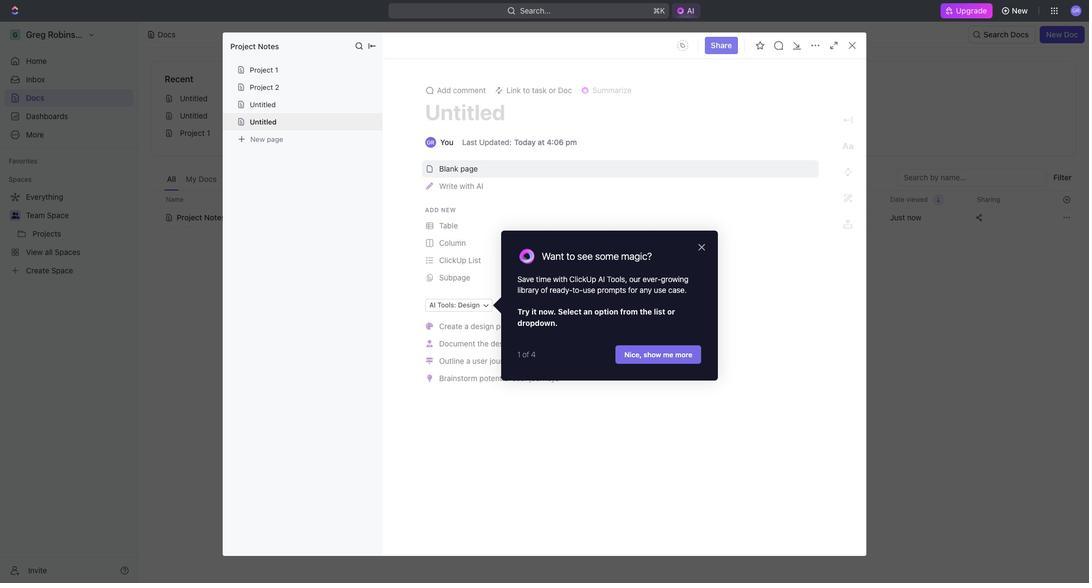 Task type: vqa. For each thing, say whether or not it's contained in the screenshot.
the topmost space, , element
no



Task type: locate. For each thing, give the bounding box(es) containing it.
ai inside save time with clickup ai tools, our ever-growing library of ready-to-use prompts for any use case.
[[598, 274, 605, 284]]

0 horizontal spatial user
[[472, 357, 488, 366]]

1 vertical spatial add
[[425, 206, 439, 213]]

a inside 'button'
[[466, 357, 470, 366]]

with right write
[[460, 182, 474, 191]]

1 vertical spatial new
[[1046, 30, 1062, 39]]

user inside brainstorm potential user journeys button
[[512, 374, 527, 383]]

or inside the try it now. select an option from the list or dropdown.
[[667, 307, 675, 317]]

gr up new doc
[[1072, 7, 1080, 14]]

with up ready-
[[553, 274, 568, 284]]

0 vertical spatial add
[[437, 86, 451, 95]]

1 horizontal spatial or
[[667, 307, 675, 317]]

page up write with ai
[[460, 164, 478, 173]]

0 horizontal spatial to
[[523, 86, 530, 95]]

add left comment
[[437, 86, 451, 95]]

project notes up project 2
[[230, 41, 279, 51]]

docs inside my docs button
[[199, 174, 217, 184]]

to-
[[572, 285, 583, 295]]

clickup down column
[[439, 256, 466, 265]]

design for the
[[491, 339, 514, 348]]

a right outline
[[466, 357, 470, 366]]

to
[[523, 86, 530, 95], [566, 251, 575, 262]]

0 horizontal spatial or
[[549, 86, 556, 95]]

to inside the × dialog
[[566, 251, 575, 262]]

row containing name
[[151, 191, 1076, 209]]

user for a
[[472, 357, 488, 366]]

1 horizontal spatial notes
[[258, 41, 279, 51]]

1 horizontal spatial the
[[640, 307, 652, 317]]

1 vertical spatial project 1
[[180, 128, 210, 138]]

1 vertical spatial of
[[522, 350, 529, 359]]

design up "journey"
[[491, 339, 514, 348]]

brainstorm
[[439, 374, 477, 383]]

2 date from the left
[[890, 195, 905, 203]]

0 horizontal spatial use
[[583, 285, 595, 295]]

project notes button
[[165, 207, 556, 229]]

0 vertical spatial gr
[[1072, 7, 1080, 14]]

0 horizontal spatial project 1
[[180, 128, 210, 138]]

write
[[439, 182, 458, 191]]

project 1 inside project 1 link
[[180, 128, 210, 138]]

1
[[275, 66, 278, 74], [207, 128, 210, 138], [517, 350, 521, 359]]

1 up 2
[[275, 66, 278, 74]]

column button
[[422, 235, 818, 252]]

library
[[517, 285, 539, 295]]

ai down blank page
[[476, 182, 483, 191]]

1 horizontal spatial date
[[890, 195, 905, 203]]

1 vertical spatial gr
[[427, 139, 434, 146]]

write with ai button
[[422, 178, 818, 195]]

0 vertical spatial project notes
[[230, 41, 279, 51]]

my
[[186, 174, 197, 184]]

your
[[560, 137, 574, 145]]

untitled link down 2
[[160, 107, 445, 125]]

1 horizontal spatial to
[[566, 251, 575, 262]]

use up an in the right of the page
[[583, 285, 595, 295]]

project
[[230, 41, 256, 51], [250, 66, 273, 74], [250, 83, 273, 92], [180, 128, 205, 138], [177, 213, 202, 222]]

user down "journey"
[[512, 374, 527, 383]]

1 inside the × dialog
[[517, 350, 521, 359]]

0 vertical spatial or
[[549, 86, 556, 95]]

0 vertical spatial doc
[[1064, 30, 1078, 39]]

clickup inside clickup list button
[[439, 256, 466, 265]]

1 vertical spatial a
[[466, 357, 470, 366]]

1 vertical spatial clickup
[[569, 274, 596, 284]]

0 vertical spatial project 1
[[250, 66, 278, 74]]

0 horizontal spatial clickup
[[439, 256, 466, 265]]

1 horizontal spatial new
[[1012, 6, 1028, 15]]

some
[[595, 251, 619, 262]]

invite
[[28, 566, 47, 575]]

updated:
[[479, 138, 512, 147]]

blank page button
[[422, 160, 818, 178]]

new up the search docs
[[1012, 6, 1028, 15]]

recent
[[165, 74, 193, 84]]

tools,
[[607, 274, 627, 284]]

user left "journey"
[[472, 357, 488, 366]]

row up projects
[[151, 191, 1076, 209]]

1 vertical spatial 1
[[207, 128, 210, 138]]

show
[[634, 137, 650, 145], [644, 351, 661, 359]]

0 horizontal spatial page
[[267, 135, 283, 143]]

link to task or doc
[[507, 86, 572, 95]]

to left see on the right top of page
[[566, 251, 575, 262]]

0 horizontal spatial the
[[477, 339, 489, 348]]

signs post image
[[426, 358, 433, 365]]

create a design persona
[[439, 322, 524, 331]]

gr inside dropdown button
[[1072, 7, 1080, 14]]

user
[[472, 357, 488, 366], [512, 374, 527, 383]]

2 untitled link from the top
[[160, 107, 445, 125]]

your favorited docs will show here.
[[560, 137, 667, 145]]

inbox link
[[4, 71, 133, 88]]

new down project 2
[[250, 135, 265, 143]]

gr left you
[[427, 139, 434, 146]]

new inside new doc button
[[1046, 30, 1062, 39]]

list
[[654, 307, 665, 317]]

-
[[678, 213, 681, 222]]

subpage button
[[422, 269, 818, 287]]

clickup up to-
[[569, 274, 596, 284]]

docs left will
[[605, 137, 620, 145]]

the down the create a design persona on the bottom left
[[477, 339, 489, 348]]

of
[[541, 285, 548, 295], [522, 350, 529, 359]]

0 vertical spatial page
[[267, 135, 283, 143]]

or right list
[[667, 307, 675, 317]]

tab list
[[164, 169, 423, 191]]

2 use from the left
[[654, 285, 666, 295]]

1 horizontal spatial use
[[654, 285, 666, 295]]

ai
[[687, 6, 694, 15], [476, 182, 483, 191], [598, 274, 605, 284], [429, 301, 436, 309]]

design for a
[[471, 322, 494, 331]]

add for add comment
[[437, 86, 451, 95]]

document the design component button
[[422, 335, 818, 353]]

summarize button
[[576, 83, 636, 98]]

0 vertical spatial user
[[472, 357, 488, 366]]

pencil image
[[426, 183, 433, 190]]

column header
[[151, 191, 163, 209], [563, 191, 671, 209], [671, 191, 797, 209]]

nice,
[[624, 351, 642, 359]]

1 vertical spatial notes
[[204, 213, 225, 222]]

ai tools: design
[[429, 301, 480, 309]]

the inside button
[[477, 339, 489, 348]]

ai up prompts in the right of the page
[[598, 274, 605, 284]]

or
[[549, 86, 556, 95], [667, 307, 675, 317]]

project 1
[[250, 66, 278, 74], [180, 128, 210, 138]]

1 untitled link from the top
[[160, 90, 445, 107]]

1 use from the left
[[583, 285, 595, 295]]

of left 4
[[522, 350, 529, 359]]

2 horizontal spatial new
[[1046, 30, 1062, 39]]

docs down "inbox" in the left of the page
[[26, 93, 44, 102]]

0 vertical spatial show
[[634, 137, 650, 145]]

user group image
[[11, 212, 19, 219]]

2 vertical spatial new
[[250, 135, 265, 143]]

a right create
[[465, 322, 469, 331]]

select
[[558, 307, 582, 317]]

0 vertical spatial to
[[523, 86, 530, 95]]

updated
[[820, 195, 845, 203]]

1 vertical spatial with
[[553, 274, 568, 284]]

home
[[26, 56, 47, 66]]

comment
[[453, 86, 486, 95]]

untitled link up project 1 link
[[160, 90, 445, 107]]

1 horizontal spatial user
[[512, 374, 527, 383]]

1 horizontal spatial of
[[541, 285, 548, 295]]

row up the column 'button'
[[151, 207, 1076, 229]]

0 vertical spatial of
[[541, 285, 548, 295]]

of down time
[[541, 285, 548, 295]]

cell
[[151, 208, 163, 228]]

ago
[[833, 213, 846, 222]]

page down 2
[[267, 135, 283, 143]]

1 vertical spatial project notes
[[177, 213, 225, 222]]

2 column header from the left
[[563, 191, 671, 209]]

an
[[583, 307, 593, 317]]

1 vertical spatial page
[[460, 164, 478, 173]]

0 horizontal spatial of
[[522, 350, 529, 359]]

show right will
[[634, 137, 650, 145]]

new right the search docs
[[1046, 30, 1062, 39]]

date up just
[[890, 195, 905, 203]]

0 horizontal spatial doc
[[558, 86, 572, 95]]

1 vertical spatial or
[[667, 307, 675, 317]]

2 vertical spatial 1
[[517, 350, 521, 359]]

0 vertical spatial design
[[471, 322, 494, 331]]

docs
[[158, 30, 176, 39], [1011, 30, 1029, 39], [26, 93, 44, 102], [605, 137, 620, 145], [199, 174, 217, 184]]

project 1 up project 2
[[250, 66, 278, 74]]

show left me
[[644, 351, 661, 359]]

row
[[151, 191, 1076, 209], [151, 207, 1076, 229]]

date for date updated
[[804, 195, 818, 203]]

doc down gr dropdown button
[[1064, 30, 1078, 39]]

1 horizontal spatial gr
[[1072, 7, 1080, 14]]

2 horizontal spatial 1
[[517, 350, 521, 359]]

1 row from the top
[[151, 191, 1076, 209]]

clickup list button
[[422, 252, 818, 269]]

1 left 4
[[517, 350, 521, 359]]

to right link
[[523, 86, 530, 95]]

table
[[439, 221, 458, 230]]

1 horizontal spatial doc
[[1064, 30, 1078, 39]]

date up 23
[[804, 195, 818, 203]]

0 horizontal spatial project notes
[[177, 213, 225, 222]]

notes down my docs button
[[204, 213, 225, 222]]

want to see some magic?
[[542, 251, 652, 262]]

×
[[697, 239, 706, 254]]

1 horizontal spatial clickup
[[569, 274, 596, 284]]

notes up project 2
[[258, 41, 279, 51]]

use down ever-
[[654, 285, 666, 295]]

or right task
[[549, 86, 556, 95]]

project 1 up "my"
[[180, 128, 210, 138]]

ai left tools:
[[429, 301, 436, 309]]

show inside button
[[644, 351, 661, 359]]

new for new doc
[[1046, 30, 1062, 39]]

1 vertical spatial user
[[512, 374, 527, 383]]

table containing project notes
[[151, 191, 1076, 229]]

untitled
[[180, 94, 208, 103], [425, 99, 505, 125], [250, 100, 276, 109], [180, 111, 208, 120], [250, 118, 277, 126]]

1 of 4
[[517, 350, 536, 359]]

clickup
[[439, 256, 466, 265], [569, 274, 596, 284]]

design up the document the design component
[[471, 322, 494, 331]]

just
[[890, 213, 905, 222]]

doc right task
[[558, 86, 572, 95]]

0 vertical spatial a
[[465, 322, 469, 331]]

0 horizontal spatial with
[[460, 182, 474, 191]]

brainstorm potential user journeys button
[[422, 370, 818, 387]]

0 horizontal spatial gr
[[427, 139, 434, 146]]

name
[[166, 195, 184, 203]]

2 row from the top
[[151, 207, 1076, 229]]

1 horizontal spatial project 1
[[250, 66, 278, 74]]

0 vertical spatial clickup
[[439, 256, 466, 265]]

add left "new"
[[425, 206, 439, 213]]

project notes inside "project notes" button
[[177, 213, 225, 222]]

0 vertical spatial 1
[[275, 66, 278, 74]]

ready-
[[550, 285, 573, 295]]

user inside outline a user journey 'button'
[[472, 357, 488, 366]]

lightbulb image
[[427, 375, 432, 382]]

0 vertical spatial the
[[640, 307, 652, 317]]

a inside button
[[465, 322, 469, 331]]

1 date from the left
[[804, 195, 818, 203]]

docs right "my"
[[199, 174, 217, 184]]

1 horizontal spatial project notes
[[230, 41, 279, 51]]

page inside button
[[460, 164, 478, 173]]

new inside new button
[[1012, 6, 1028, 15]]

my docs button
[[183, 169, 220, 191]]

project notes down the name
[[177, 213, 225, 222]]

blank
[[439, 164, 458, 173]]

Search by name... text field
[[904, 170, 1041, 186]]

0 horizontal spatial date
[[804, 195, 818, 203]]

now
[[907, 213, 922, 222]]

0 vertical spatial new
[[1012, 6, 1028, 15]]

1 vertical spatial show
[[644, 351, 661, 359]]

add
[[437, 86, 451, 95], [425, 206, 439, 213]]

1 horizontal spatial page
[[460, 164, 478, 173]]

1 up my docs
[[207, 128, 210, 138]]

outline
[[439, 357, 464, 366]]

docs right the search
[[1011, 30, 1029, 39]]

design
[[458, 301, 480, 309]]

new for new page
[[250, 135, 265, 143]]

0 horizontal spatial new
[[250, 135, 265, 143]]

0 vertical spatial with
[[460, 182, 474, 191]]

1 vertical spatial the
[[477, 339, 489, 348]]

to inside the link to task or doc dropdown button
[[523, 86, 530, 95]]

the left list
[[640, 307, 652, 317]]

1 column header from the left
[[151, 191, 163, 209]]

1 vertical spatial doc
[[558, 86, 572, 95]]

option
[[594, 307, 618, 317]]

1 horizontal spatial with
[[553, 274, 568, 284]]

you
[[440, 138, 454, 147]]

1 vertical spatial design
[[491, 339, 514, 348]]

add new
[[425, 206, 456, 213]]

1 vertical spatial to
[[566, 251, 575, 262]]

table
[[151, 191, 1076, 229]]

project inside project 1 link
[[180, 128, 205, 138]]

outline a user journey
[[439, 357, 516, 366]]

use
[[583, 285, 595, 295], [654, 285, 666, 295]]

a for create
[[465, 322, 469, 331]]

0 horizontal spatial notes
[[204, 213, 225, 222]]



Task type: describe. For each thing, give the bounding box(es) containing it.
new page
[[250, 135, 283, 143]]

our
[[629, 274, 641, 284]]

dropdown.
[[517, 318, 558, 328]]

any
[[640, 285, 652, 295]]

no favorited docs image
[[592, 93, 635, 137]]

share
[[711, 41, 732, 50]]

ai button
[[672, 3, 701, 18]]

4:06
[[547, 138, 564, 147]]

time
[[536, 274, 551, 284]]

clickup list
[[439, 256, 481, 265]]

today
[[514, 138, 536, 147]]

add comment
[[437, 86, 486, 95]]

new for new
[[1012, 6, 1028, 15]]

a for outline
[[466, 357, 470, 366]]

try it now. select an option from the list or dropdown.
[[517, 307, 677, 328]]

ai right ⌘k
[[687, 6, 694, 15]]

23 mins ago
[[804, 213, 846, 222]]

docs up recent on the top left of page
[[158, 30, 176, 39]]

cell inside row
[[151, 208, 163, 228]]

date viewed
[[890, 195, 928, 203]]

me
[[663, 351, 673, 359]]

3 column header from the left
[[671, 191, 797, 209]]

new doc button
[[1040, 26, 1085, 43]]

component
[[516, 339, 556, 348]]

dashboards link
[[4, 108, 133, 125]]

nice, show me more
[[624, 351, 693, 359]]

ai inside button
[[429, 301, 436, 309]]

search...
[[520, 6, 551, 15]]

pm
[[566, 138, 577, 147]]

here.
[[652, 137, 667, 145]]

task
[[532, 86, 547, 95]]

want
[[542, 251, 564, 262]]

journeys
[[529, 374, 559, 383]]

project inside "project notes" button
[[177, 213, 202, 222]]

favorited
[[576, 137, 603, 145]]

all
[[167, 174, 176, 184]]

summarize
[[593, 86, 632, 95]]

upgrade link
[[941, 3, 992, 18]]

magic?
[[621, 251, 652, 262]]

clickup inside save time with clickup ai tools, our ever-growing library of ready-to-use prompts for any use case.
[[569, 274, 596, 284]]

growing
[[661, 274, 689, 284]]

0 vertical spatial notes
[[258, 41, 279, 51]]

save time with clickup ai tools, our ever-growing library of ready-to-use prompts for any use case.
[[517, 274, 691, 295]]

0 horizontal spatial 1
[[207, 128, 210, 138]]

page for new page
[[267, 135, 283, 143]]

all button
[[164, 169, 179, 191]]

search docs button
[[968, 26, 1035, 43]]

outline a user journey button
[[422, 353, 818, 370]]

brainstorm potential user journeys
[[439, 374, 559, 383]]

notes inside button
[[204, 213, 225, 222]]

upgrade
[[956, 6, 987, 15]]

projects
[[580, 213, 609, 222]]

archived
[[389, 174, 421, 184]]

ai tools: design button
[[425, 299, 493, 312]]

× dialog
[[501, 231, 718, 381]]

with inside save time with clickup ai tools, our ever-growing library of ready-to-use prompts for any use case.
[[553, 274, 568, 284]]

journey
[[490, 357, 516, 366]]

date updated
[[804, 195, 845, 203]]

ever-
[[643, 274, 661, 284]]

list
[[468, 256, 481, 265]]

gr button
[[1067, 2, 1085, 20]]

dashboards
[[26, 112, 68, 121]]

try
[[517, 307, 530, 317]]

favorites
[[9, 157, 37, 165]]

docs inside search docs button
[[1011, 30, 1029, 39]]

create
[[439, 322, 462, 331]]

create a design persona button
[[422, 318, 818, 335]]

it
[[532, 307, 537, 317]]

user for potential
[[512, 374, 527, 383]]

new doc
[[1046, 30, 1078, 39]]

home link
[[4, 53, 133, 70]]

doc inside dropdown button
[[558, 86, 572, 95]]

⌘k
[[653, 6, 665, 15]]

nice, show me more button
[[615, 345, 702, 365]]

potential
[[479, 374, 510, 383]]

with inside button
[[460, 182, 474, 191]]

column
[[439, 238, 466, 248]]

docs inside docs link
[[26, 93, 44, 102]]

× button
[[697, 239, 706, 254]]

the inside the try it now. select an option from the list or dropdown.
[[640, 307, 652, 317]]

more
[[675, 351, 693, 359]]

1 horizontal spatial 1
[[275, 66, 278, 74]]

project 2
[[250, 83, 279, 92]]

ai tools: design button
[[425, 299, 493, 312]]

doc inside button
[[1064, 30, 1078, 39]]

page for blank page
[[460, 164, 478, 173]]

date for date viewed
[[890, 195, 905, 203]]

sharing
[[977, 195, 1000, 203]]

user tie image
[[426, 340, 433, 348]]

sidebar navigation
[[0, 22, 138, 584]]

blank page
[[439, 164, 478, 173]]

of inside save time with clickup ai tools, our ever-growing library of ready-to-use prompts for any use case.
[[541, 285, 548, 295]]

tab list containing all
[[164, 169, 423, 191]]

palette image
[[426, 323, 433, 330]]

table button
[[422, 217, 818, 235]]

see
[[577, 251, 593, 262]]

date viewed button
[[884, 191, 944, 208]]

new button
[[997, 2, 1034, 20]]

or inside the link to task or doc dropdown button
[[549, 86, 556, 95]]

to for task
[[523, 86, 530, 95]]

to for see
[[566, 251, 575, 262]]

tools:
[[438, 301, 456, 309]]

from
[[620, 307, 638, 317]]

team space
[[26, 211, 69, 220]]

dropdown menu image
[[674, 37, 691, 54]]

save
[[517, 274, 534, 284]]

search
[[984, 30, 1009, 39]]

inbox
[[26, 75, 45, 84]]

team
[[26, 211, 45, 220]]

add for add new
[[425, 206, 439, 213]]

last updated: today at 4:06 pm
[[462, 138, 577, 147]]

row containing project notes
[[151, 207, 1076, 229]]

archived button
[[386, 169, 423, 191]]

2
[[275, 83, 279, 92]]



